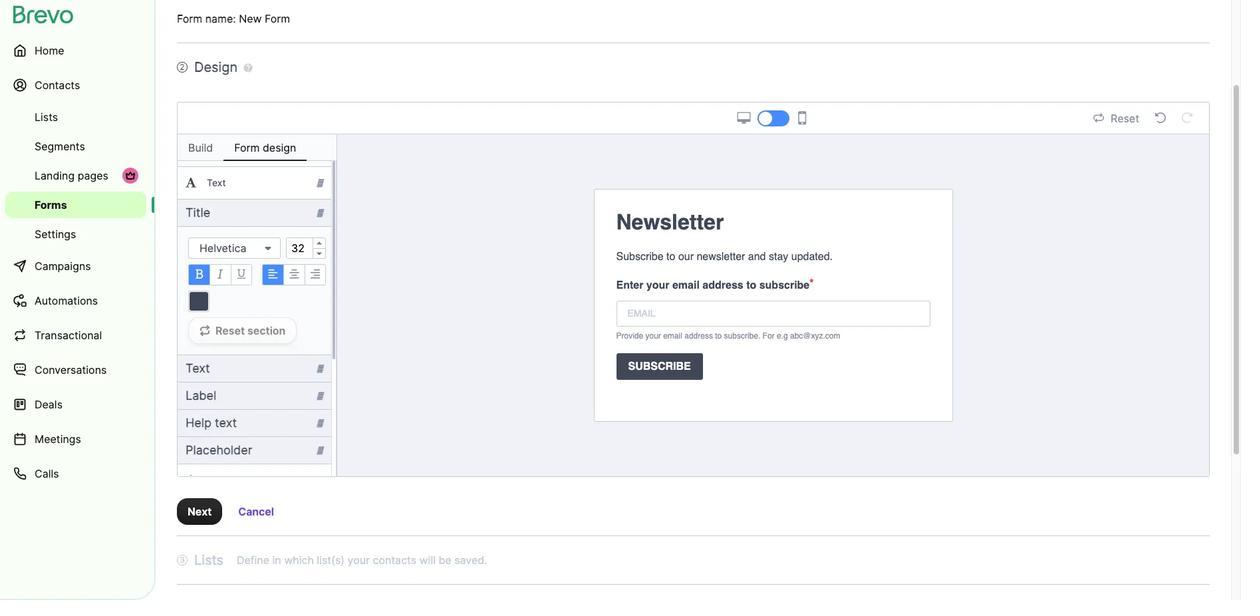 Task type: vqa. For each thing, say whether or not it's contained in the screenshot.
Conversations link
yes



Task type: locate. For each thing, give the bounding box(es) containing it.
newsletter
[[697, 251, 745, 263]]

your right list(s) at the left bottom
[[348, 553, 370, 567]]

label
[[186, 388, 216, 402]]

text button
[[178, 167, 331, 199], [178, 355, 331, 382]]

cancel button
[[228, 498, 285, 525]]

reset
[[1111, 111, 1139, 125], [216, 324, 245, 337]]

transactional link
[[5, 319, 146, 351]]

0 vertical spatial text
[[207, 177, 226, 188]]

build link
[[178, 134, 224, 161]]

1 vertical spatial address
[[685, 331, 713, 341]]

your right provide
[[646, 331, 661, 341]]

help text
[[186, 416, 237, 430]]

None number field
[[286, 237, 326, 259]]

form left design
[[234, 141, 260, 154]]

to down and
[[746, 279, 756, 291]]

calls
[[35, 467, 59, 480]]

1 vertical spatial lists
[[194, 552, 223, 568]]

address
[[703, 279, 743, 291], [685, 331, 713, 341]]

1 horizontal spatial lists
[[194, 552, 223, 568]]

email for provide
[[663, 331, 682, 341]]

0 horizontal spatial form
[[177, 12, 202, 25]]

to
[[667, 251, 675, 263], [746, 279, 756, 291], [715, 331, 722, 341]]

placeholder
[[186, 443, 252, 457]]

1 vertical spatial to
[[746, 279, 756, 291]]

0 vertical spatial text button
[[178, 167, 331, 199]]

email down our at the right top of page
[[672, 279, 700, 291]]

contacts
[[35, 78, 80, 92]]

1 horizontal spatial reset
[[1111, 111, 1139, 125]]

3
[[180, 555, 185, 565]]

1 horizontal spatial to
[[715, 331, 722, 341]]

your for enter
[[646, 279, 670, 291]]

e.g
[[777, 331, 788, 341]]

form right new
[[265, 12, 290, 25]]

your
[[646, 279, 670, 291], [646, 331, 661, 341], [348, 553, 370, 567]]

text button up title dropdown button
[[178, 167, 331, 199]]

conversations
[[35, 363, 107, 377]]

1 horizontal spatial form
[[234, 141, 260, 154]]

text up the "title" at the top of page
[[207, 177, 226, 188]]

landing
[[35, 169, 75, 182]]

lists link
[[5, 104, 146, 130]]

reset for reset section
[[216, 324, 245, 337]]

writing direction button
[[178, 464, 331, 496]]

text up label
[[186, 361, 210, 375]]

form name : new form
[[177, 12, 290, 25]]

reset inside reset section button
[[216, 324, 245, 337]]

form
[[177, 12, 202, 25], [265, 12, 290, 25], [234, 141, 260, 154]]

1 vertical spatial text button
[[178, 355, 331, 382]]

to left our at the right top of page
[[667, 251, 675, 263]]

address left subscribe.
[[685, 331, 713, 341]]

cancel
[[238, 505, 274, 518]]

subscribe
[[628, 361, 691, 373]]

your for provide
[[646, 331, 661, 341]]

address for subscribe.
[[685, 331, 713, 341]]

0 vertical spatial to
[[667, 251, 675, 263]]

define
[[237, 553, 269, 567]]

and
[[748, 251, 766, 263]]

provide your email address to subscribe. for e.g abc@xyz.com
[[616, 331, 840, 341]]

direction
[[240, 474, 279, 486]]

0 horizontal spatial reset
[[216, 324, 245, 337]]

subscribe.
[[724, 331, 761, 341]]

2 horizontal spatial to
[[746, 279, 756, 291]]

subscribe to our newsletter and stay updated.
[[616, 251, 833, 263]]

to for subscribe
[[746, 279, 756, 291]]

1 text button from the top
[[178, 167, 331, 199]]

form left name
[[177, 12, 202, 25]]

reset for reset
[[1111, 111, 1139, 125]]

1 vertical spatial email
[[663, 331, 682, 341]]

stay
[[769, 251, 788, 263]]

your right "enter"
[[646, 279, 670, 291]]

meetings
[[35, 432, 81, 446]]

address for subscribe
[[703, 279, 743, 291]]

to for subscribe.
[[715, 331, 722, 341]]

text
[[207, 177, 226, 188], [186, 361, 210, 375]]

writing
[[207, 474, 238, 486]]

2 vertical spatial your
[[348, 553, 370, 567]]

segments
[[35, 140, 85, 153]]

1 vertical spatial text
[[186, 361, 210, 375]]

helvetica
[[200, 241, 246, 255]]

0 vertical spatial lists
[[35, 110, 58, 124]]

None text field
[[616, 301, 930, 327]]

1 vertical spatial reset
[[216, 324, 245, 337]]

section
[[248, 324, 286, 337]]

2 vertical spatial to
[[715, 331, 722, 341]]

deals
[[35, 398, 63, 411]]

form for name
[[177, 12, 202, 25]]

1 vertical spatial your
[[646, 331, 661, 341]]

lists
[[35, 110, 58, 124], [194, 552, 223, 568]]

lists right 3
[[194, 552, 223, 568]]

to left subscribe.
[[715, 331, 722, 341]]

email
[[672, 279, 700, 291], [663, 331, 682, 341]]

conversations link
[[5, 354, 146, 386]]

enter your email address to subscribe
[[616, 279, 810, 291]]

email up subscribe
[[663, 331, 682, 341]]

text button up label dropdown button
[[178, 355, 331, 382]]

placeholder button
[[178, 437, 331, 464]]

0 vertical spatial email
[[672, 279, 700, 291]]

0 vertical spatial reset
[[1111, 111, 1139, 125]]

enter
[[616, 279, 644, 291]]

reset inside reset button
[[1111, 111, 1139, 125]]

define in which list(s) your contacts will be saved.
[[237, 553, 487, 567]]

0 vertical spatial address
[[703, 279, 743, 291]]

list(s)
[[317, 553, 345, 567]]

landing pages link
[[5, 162, 146, 189]]

2 text button from the top
[[178, 355, 331, 382]]

0 horizontal spatial to
[[667, 251, 675, 263]]

abc@xyz.com
[[790, 331, 840, 341]]

form inside "link"
[[234, 141, 260, 154]]

email for enter
[[672, 279, 700, 291]]

0 vertical spatial your
[[646, 279, 670, 291]]

lists up segments
[[35, 110, 58, 124]]

address down subscribe to our newsletter and stay updated.
[[703, 279, 743, 291]]

for
[[763, 331, 775, 341]]



Task type: describe. For each thing, give the bounding box(es) containing it.
meetings link
[[5, 423, 146, 455]]

title button
[[178, 200, 331, 226]]

subscribe button
[[606, 348, 941, 385]]

forms link
[[5, 192, 146, 218]]

home
[[35, 44, 64, 57]]

design
[[263, 141, 296, 154]]

calls link
[[5, 458, 146, 490]]

:
[[233, 12, 236, 25]]

landing pages
[[35, 169, 108, 182]]

contacts link
[[5, 69, 146, 101]]

automations
[[35, 294, 98, 307]]

be
[[439, 553, 451, 567]]

forms
[[35, 198, 67, 212]]

updated.
[[791, 251, 833, 263]]

automations link
[[5, 285, 146, 317]]

home link
[[5, 35, 146, 67]]

form for design
[[234, 141, 260, 154]]

Newsletter text field
[[616, 206, 930, 238]]

settings
[[35, 228, 76, 241]]

newsletter button
[[606, 201, 941, 243]]

transactional
[[35, 329, 102, 342]]

subscribe
[[759, 279, 810, 291]]

name
[[205, 12, 233, 25]]

reset section button
[[188, 317, 297, 344]]

help text button
[[178, 410, 331, 436]]

label button
[[178, 382, 331, 409]]

2 horizontal spatial form
[[265, 12, 290, 25]]

to inside text box
[[667, 251, 675, 263]]

design
[[194, 59, 238, 75]]

form design
[[234, 141, 296, 154]]

2
[[180, 62, 185, 72]]

left___rvooi image
[[125, 170, 136, 181]]

our
[[678, 251, 694, 263]]

newsletter
[[616, 210, 724, 234]]

title
[[186, 206, 210, 220]]

Subscribe to our newsletter and stay updated. text field
[[616, 249, 930, 265]]

contacts
[[373, 553, 416, 567]]

help
[[186, 416, 212, 430]]

provide
[[616, 331, 643, 341]]

build
[[188, 141, 213, 154]]

deals link
[[5, 388, 146, 420]]

subscribe
[[616, 251, 664, 263]]

reset button
[[1090, 109, 1143, 127]]

segments link
[[5, 133, 146, 160]]

pages
[[78, 169, 108, 182]]

writing direction
[[207, 474, 279, 486]]

which
[[284, 553, 314, 567]]

new
[[239, 12, 262, 25]]

settings link
[[5, 221, 146, 247]]

campaigns link
[[5, 250, 146, 282]]

will
[[419, 553, 436, 567]]

saved.
[[454, 553, 487, 567]]

in
[[272, 553, 281, 567]]

form design link
[[224, 134, 307, 161]]

subscribe to our newsletter and stay updated. button
[[606, 243, 941, 270]]

reset section
[[216, 324, 286, 337]]

next
[[188, 505, 212, 518]]

0 horizontal spatial lists
[[35, 110, 58, 124]]

next button
[[177, 498, 222, 525]]

text
[[215, 416, 237, 430]]

campaigns
[[35, 259, 91, 273]]



